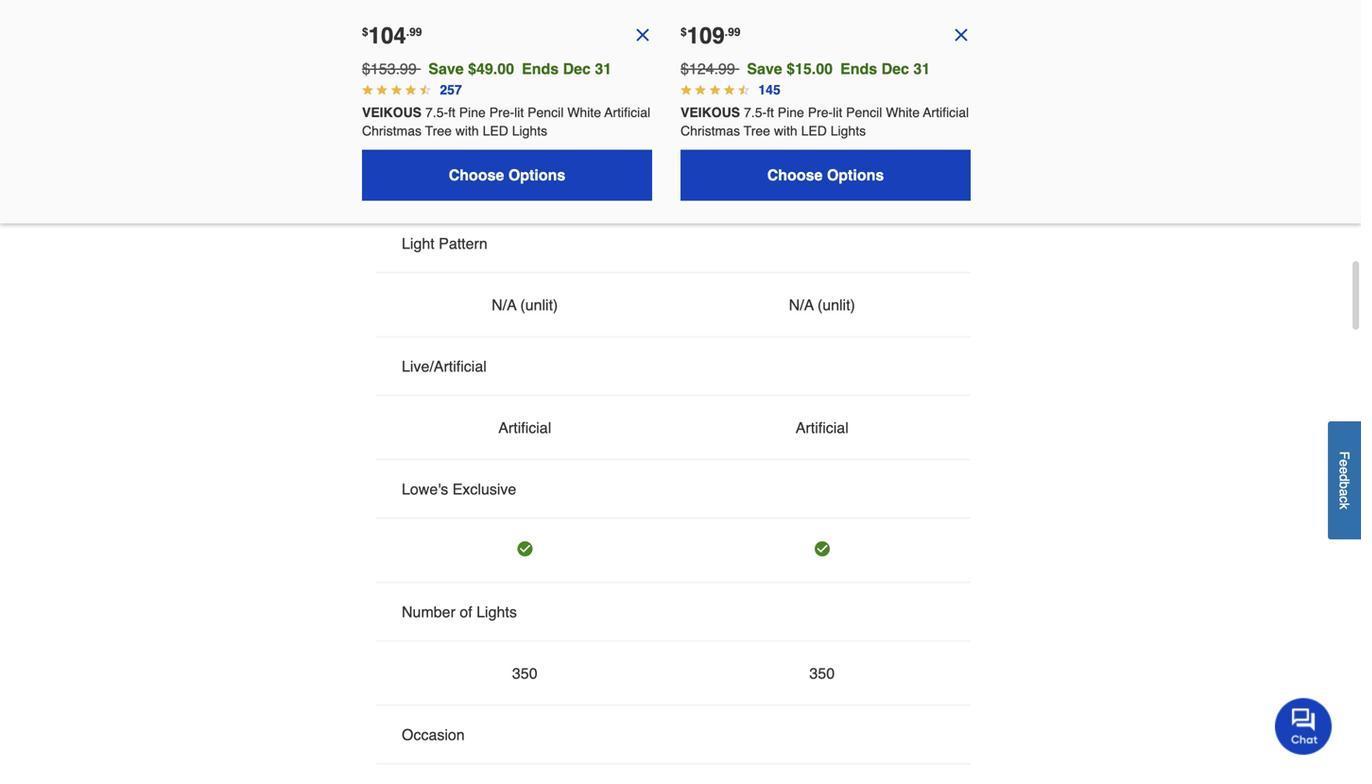 Task type: describe. For each thing, give the bounding box(es) containing it.
3 4.5 out of 5 stars image from the left
[[420, 84, 431, 95]]

2 pre- from the left
[[808, 105, 833, 120]]

9 4.5 out of 5 stars element from the left
[[724, 84, 735, 95]]

c
[[1337, 496, 1352, 503]]

4 4.5 out of 5 stars element from the left
[[405, 84, 417, 95]]

. for 104
[[406, 26, 409, 39]]

save $15.00 ends dec 31
[[747, 60, 930, 78]]

3 4.5 out of 5 stars element from the left
[[391, 84, 402, 95]]

f e e d b a c k button
[[1328, 422, 1361, 540]]

1 choose options button from the left
[[362, 150, 652, 201]]

2 pencil from the left
[[846, 105, 882, 120]]

. for 109
[[725, 26, 728, 39]]

99 for 104
[[409, 26, 422, 39]]

save for 109
[[747, 60, 782, 78]]

1 e from the top
[[1337, 460, 1352, 467]]

2 7.5- from the left
[[744, 105, 767, 120]]

f e e d b a c k
[[1337, 452, 1352, 510]]

choose for 2nd choose options button
[[767, 167, 823, 184]]

8 4.5 out of 5 stars element from the left
[[709, 84, 721, 95]]

1 lit from the left
[[514, 105, 524, 120]]

save $49.00 ends dec 31
[[429, 60, 612, 78]]

31 for 109
[[914, 60, 930, 78]]

2 7.5-ft pine pre-lit pencil white artificial christmas tree with led lights from the left
[[681, 105, 973, 139]]

f
[[1337, 452, 1352, 460]]

live/artificial
[[402, 358, 487, 375]]

145
[[759, 82, 781, 97]]

a
[[1337, 489, 1352, 496]]

lights right 'of'
[[477, 604, 517, 621]]

1 pencil from the left
[[528, 105, 564, 120]]

1 350 from the left
[[512, 665, 538, 683]]

2 4.5 out of 5 stars image from the left
[[391, 84, 402, 95]]

1 7.5- from the left
[[425, 105, 448, 120]]

ends for 104
[[522, 60, 559, 78]]

2 (unlit) from the left
[[818, 296, 855, 314]]

number of lights
[[402, 604, 517, 621]]

5 4.5 out of 5 stars element from the left
[[420, 84, 431, 95]]

$49.00
[[468, 60, 514, 78]]

257
[[440, 82, 462, 97]]

$ for 109
[[681, 26, 687, 39]]

k
[[1337, 503, 1352, 510]]

dec for 109
[[882, 60, 909, 78]]

1 4.5 out of 5 stars element from the left
[[362, 84, 373, 95]]

1 pre- from the left
[[489, 105, 514, 120]]

save for 104
[[429, 60, 464, 78]]

1 ft from the left
[[448, 105, 456, 120]]

99 for 109
[[728, 26, 741, 39]]

109
[[687, 23, 725, 49]]

lights down save $15.00 ends dec 31
[[831, 123, 866, 139]]

choose options for 1st choose options button from left
[[449, 167, 566, 184]]

$ 109 . 99
[[681, 23, 741, 49]]

1 pine from the left
[[459, 105, 486, 120]]

5 4.5 out of 5 stars image from the left
[[738, 84, 749, 95]]

2 e from the top
[[1337, 467, 1352, 474]]



Task type: vqa. For each thing, say whether or not it's contained in the screenshot.
2nd Lit from right
yes



Task type: locate. For each thing, give the bounding box(es) containing it.
options for 2nd choose options button
[[827, 167, 884, 184]]

1 ends from the left
[[522, 60, 559, 78]]

0 horizontal spatial ft
[[448, 105, 456, 120]]

choose
[[449, 167, 504, 184], [767, 167, 823, 184]]

1 horizontal spatial with
[[774, 123, 798, 139]]

lit
[[514, 105, 524, 120], [833, 105, 843, 120]]

1 horizontal spatial choose options button
[[681, 150, 971, 201]]

$ 104 . 99
[[362, 23, 422, 49]]

99 right 104
[[409, 26, 422, 39]]

choose options for 2nd choose options button
[[767, 167, 884, 184]]

0 horizontal spatial 350
[[512, 665, 538, 683]]

$ up $153.99
[[362, 26, 368, 39]]

1 horizontal spatial veikous
[[681, 105, 740, 120]]

1 tree from the left
[[425, 123, 452, 139]]

0 horizontal spatial dec
[[563, 60, 591, 78]]

5 4.5 out of 5 stars image from the left
[[709, 84, 721, 95]]

99
[[409, 26, 422, 39], [728, 26, 741, 39]]

0 horizontal spatial n/a
[[492, 296, 517, 314]]

dec right $15.00
[[882, 60, 909, 78]]

0 horizontal spatial veikous
[[362, 105, 422, 120]]

no image
[[633, 26, 652, 45]]

104
[[368, 23, 406, 49]]

10 4.5 out of 5 stars element from the left
[[738, 84, 749, 95]]

dec right '$49.00'
[[563, 60, 591, 78]]

led down $15.00
[[801, 123, 827, 139]]

lit down save $15.00 ends dec 31
[[833, 105, 843, 120]]

1 horizontal spatial n/a
[[789, 296, 814, 314]]

0 horizontal spatial n/a (unlit)
[[492, 296, 558, 314]]

choose up 'pattern'
[[449, 167, 504, 184]]

tree down 257 at top
[[425, 123, 452, 139]]

number
[[402, 604, 456, 621]]

2 350 from the left
[[810, 665, 835, 683]]

with down 257 at top
[[455, 123, 479, 139]]

2 options from the left
[[827, 167, 884, 184]]

3 4.5 out of 5 stars image from the left
[[681, 84, 692, 95]]

with down 145
[[774, 123, 798, 139]]

christmas down "$124.99"
[[681, 123, 740, 139]]

4 4.5 out of 5 stars image from the left
[[724, 84, 735, 95]]

0 horizontal spatial .
[[406, 26, 409, 39]]

. inside $ 104 . 99
[[406, 26, 409, 39]]

2 tree from the left
[[744, 123, 770, 139]]

lights
[[512, 123, 547, 139], [831, 123, 866, 139], [477, 604, 517, 621]]

1 horizontal spatial lit
[[833, 105, 843, 120]]

2 $ from the left
[[681, 26, 687, 39]]

pencil down save $15.00 ends dec 31
[[846, 105, 882, 120]]

d
[[1337, 474, 1352, 482]]

1 horizontal spatial $
[[681, 26, 687, 39]]

yes image
[[517, 542, 532, 557]]

choose options
[[449, 167, 566, 184], [767, 167, 884, 184]]

1 n/a (unlit) from the left
[[492, 296, 558, 314]]

0 horizontal spatial led
[[483, 123, 508, 139]]

0 horizontal spatial with
[[455, 123, 479, 139]]

lit down save $49.00 ends dec 31
[[514, 105, 524, 120]]

$15.00
[[787, 60, 833, 78]]

0 horizontal spatial 99
[[409, 26, 422, 39]]

0 horizontal spatial 7.5-
[[425, 105, 448, 120]]

2 with from the left
[[774, 123, 798, 139]]

2 choose from the left
[[767, 167, 823, 184]]

99 inside $ 109 . 99
[[728, 26, 741, 39]]

350
[[512, 665, 538, 683], [810, 665, 835, 683]]

1 white from the left
[[567, 105, 601, 120]]

7.5-ft pine pre-lit pencil white artificial christmas tree with led lights down save $49.00 ends dec 31
[[362, 105, 654, 139]]

1 horizontal spatial christmas
[[681, 123, 740, 139]]

b
[[1337, 482, 1352, 489]]

1 horizontal spatial 350
[[810, 665, 835, 683]]

white down save $49.00 ends dec 31
[[567, 105, 601, 120]]

1 horizontal spatial pine
[[778, 105, 804, 120]]

led
[[483, 123, 508, 139], [801, 123, 827, 139]]

2 lit from the left
[[833, 105, 843, 120]]

christmas down $153.99
[[362, 123, 422, 139]]

pine down 257 at top
[[459, 105, 486, 120]]

chat invite button image
[[1275, 698, 1333, 755]]

4.5 out of 5 stars image
[[362, 84, 373, 95], [405, 84, 417, 95], [420, 84, 431, 95], [724, 84, 735, 95], [738, 84, 749, 95]]

no image
[[952, 26, 971, 45], [517, 50, 532, 65], [815, 50, 830, 65], [517, 173, 532, 188], [815, 173, 830, 188]]

31
[[595, 60, 612, 78], [914, 60, 930, 78]]

7.5-
[[425, 105, 448, 120], [744, 105, 767, 120]]

choose down 145
[[767, 167, 823, 184]]

1 4.5 out of 5 stars image from the left
[[376, 84, 388, 95]]

1 horizontal spatial 7.5-
[[744, 105, 767, 120]]

1 horizontal spatial choose
[[767, 167, 823, 184]]

2 ends from the left
[[840, 60, 877, 78]]

1 horizontal spatial save
[[747, 60, 782, 78]]

1 n/a from the left
[[492, 296, 517, 314]]

options
[[508, 167, 566, 184], [827, 167, 884, 184]]

6 4.5 out of 5 stars element from the left
[[681, 84, 692, 95]]

lowe's
[[402, 481, 448, 498]]

.
[[406, 26, 409, 39], [725, 26, 728, 39]]

2 ft from the left
[[767, 105, 774, 120]]

exclusive
[[453, 481, 516, 498]]

7.5-ft pine pre-lit pencil white artificial christmas tree with led lights
[[362, 105, 654, 139], [681, 105, 973, 139]]

led down '$49.00'
[[483, 123, 508, 139]]

ft
[[448, 105, 456, 120], [767, 105, 774, 120]]

99 right 109
[[728, 26, 741, 39]]

1 (unlit) from the left
[[520, 296, 558, 314]]

pine
[[459, 105, 486, 120], [778, 105, 804, 120]]

2 pine from the left
[[778, 105, 804, 120]]

$124.99
[[681, 60, 735, 78]]

2 veikous from the left
[[681, 105, 740, 120]]

pine down 145
[[778, 105, 804, 120]]

pencil
[[528, 105, 564, 120], [846, 105, 882, 120]]

2 choose options from the left
[[767, 167, 884, 184]]

7.5-ft pine pre-lit pencil white artificial christmas tree with led lights down save $15.00 ends dec 31
[[681, 105, 973, 139]]

e up d
[[1337, 460, 1352, 467]]

1 horizontal spatial n/a (unlit)
[[789, 296, 855, 314]]

0 horizontal spatial white
[[567, 105, 601, 120]]

pre-
[[489, 105, 514, 120], [808, 105, 833, 120]]

2 31 from the left
[[914, 60, 930, 78]]

ends right $15.00
[[840, 60, 877, 78]]

0 horizontal spatial christmas
[[362, 123, 422, 139]]

. up "$124.99"
[[725, 26, 728, 39]]

1 led from the left
[[483, 123, 508, 139]]

2 99 from the left
[[728, 26, 741, 39]]

pattern
[[439, 235, 488, 252]]

2 n/a from the left
[[789, 296, 814, 314]]

veikous down $153.99
[[362, 105, 422, 120]]

with
[[455, 123, 479, 139], [774, 123, 798, 139]]

4.5 out of 5 stars element
[[362, 84, 373, 95], [376, 84, 388, 95], [391, 84, 402, 95], [405, 84, 417, 95], [420, 84, 431, 95], [681, 84, 692, 95], [695, 84, 706, 95], [709, 84, 721, 95], [724, 84, 735, 95], [738, 84, 749, 95]]

n/a (unlit)
[[492, 296, 558, 314], [789, 296, 855, 314]]

$
[[362, 26, 368, 39], [681, 26, 687, 39]]

dec for 104
[[563, 60, 591, 78]]

dec
[[563, 60, 591, 78], [882, 60, 909, 78]]

. inside $ 109 . 99
[[725, 26, 728, 39]]

31 for 104
[[595, 60, 612, 78]]

0 horizontal spatial pine
[[459, 105, 486, 120]]

1 horizontal spatial pencil
[[846, 105, 882, 120]]

artificial
[[605, 105, 651, 120], [923, 105, 969, 120], [498, 419, 551, 437], [796, 419, 849, 437]]

lowe's exclusive
[[402, 481, 516, 498]]

christmas
[[362, 123, 422, 139], [681, 123, 740, 139]]

occasion
[[402, 726, 465, 744]]

$ inside $ 104 . 99
[[362, 26, 368, 39]]

light
[[402, 235, 435, 252]]

light pattern
[[402, 235, 488, 252]]

1 with from the left
[[455, 123, 479, 139]]

2 choose options button from the left
[[681, 150, 971, 201]]

0 horizontal spatial tree
[[425, 123, 452, 139]]

1 horizontal spatial options
[[827, 167, 884, 184]]

pre- down $15.00
[[808, 105, 833, 120]]

ft down 145
[[767, 105, 774, 120]]

save up 257 at top
[[429, 60, 464, 78]]

1 options from the left
[[508, 167, 566, 184]]

1 horizontal spatial dec
[[882, 60, 909, 78]]

0 horizontal spatial lit
[[514, 105, 524, 120]]

2 . from the left
[[725, 26, 728, 39]]

lights down save $49.00 ends dec 31
[[512, 123, 547, 139]]

99 inside $ 104 . 99
[[409, 26, 422, 39]]

1 horizontal spatial choose options
[[767, 167, 884, 184]]

4 4.5 out of 5 stars image from the left
[[695, 84, 706, 95]]

1 christmas from the left
[[362, 123, 422, 139]]

2 white from the left
[[886, 105, 920, 120]]

0 horizontal spatial (unlit)
[[520, 296, 558, 314]]

1 31 from the left
[[595, 60, 612, 78]]

0 horizontal spatial choose options button
[[362, 150, 652, 201]]

white
[[567, 105, 601, 120], [886, 105, 920, 120]]

1 save from the left
[[429, 60, 464, 78]]

tree
[[425, 123, 452, 139], [744, 123, 770, 139]]

7.5- down 145
[[744, 105, 767, 120]]

0 horizontal spatial pencil
[[528, 105, 564, 120]]

1 horizontal spatial ends
[[840, 60, 877, 78]]

1 horizontal spatial (unlit)
[[818, 296, 855, 314]]

1 horizontal spatial white
[[886, 105, 920, 120]]

1 7.5-ft pine pre-lit pencil white artificial christmas tree with led lights from the left
[[362, 105, 654, 139]]

1 veikous from the left
[[362, 105, 422, 120]]

white down save $15.00 ends dec 31
[[886, 105, 920, 120]]

0 horizontal spatial 7.5-ft pine pre-lit pencil white artificial christmas tree with led lights
[[362, 105, 654, 139]]

2 christmas from the left
[[681, 123, 740, 139]]

0 horizontal spatial choose options
[[449, 167, 566, 184]]

of
[[460, 604, 472, 621]]

2 4.5 out of 5 stars element from the left
[[376, 84, 388, 95]]

2 n/a (unlit) from the left
[[789, 296, 855, 314]]

pre- down '$49.00'
[[489, 105, 514, 120]]

ends for 109
[[840, 60, 877, 78]]

1 dec from the left
[[563, 60, 591, 78]]

1 horizontal spatial ft
[[767, 105, 774, 120]]

1 horizontal spatial 7.5-ft pine pre-lit pencil white artificial christmas tree with led lights
[[681, 105, 973, 139]]

1 horizontal spatial .
[[725, 26, 728, 39]]

options for 1st choose options button from left
[[508, 167, 566, 184]]

$ right no icon
[[681, 26, 687, 39]]

1 99 from the left
[[409, 26, 422, 39]]

0 horizontal spatial $
[[362, 26, 368, 39]]

e
[[1337, 460, 1352, 467], [1337, 467, 1352, 474]]

0 horizontal spatial options
[[508, 167, 566, 184]]

1 choose options from the left
[[449, 167, 566, 184]]

2 save from the left
[[747, 60, 782, 78]]

$ inside $ 109 . 99
[[681, 26, 687, 39]]

1 horizontal spatial led
[[801, 123, 827, 139]]

pencil down save $49.00 ends dec 31
[[528, 105, 564, 120]]

1 4.5 out of 5 stars image from the left
[[362, 84, 373, 95]]

0 horizontal spatial ends
[[522, 60, 559, 78]]

(unlit)
[[520, 296, 558, 314], [818, 296, 855, 314]]

0 horizontal spatial pre-
[[489, 105, 514, 120]]

choose for 1st choose options button from left
[[449, 167, 504, 184]]

4.5 out of 5 stars image
[[376, 84, 388, 95], [391, 84, 402, 95], [681, 84, 692, 95], [695, 84, 706, 95], [709, 84, 721, 95]]

e up b
[[1337, 467, 1352, 474]]

ends
[[522, 60, 559, 78], [840, 60, 877, 78]]

save up 145
[[747, 60, 782, 78]]

0 horizontal spatial choose
[[449, 167, 504, 184]]

veikous
[[362, 105, 422, 120], [681, 105, 740, 120]]

yes image
[[815, 542, 830, 557]]

tree down 145
[[744, 123, 770, 139]]

n/a
[[492, 296, 517, 314], [789, 296, 814, 314]]

2 dec from the left
[[882, 60, 909, 78]]

$ for 104
[[362, 26, 368, 39]]

2 led from the left
[[801, 123, 827, 139]]

1 horizontal spatial 99
[[728, 26, 741, 39]]

1 $ from the left
[[362, 26, 368, 39]]

0 horizontal spatial 31
[[595, 60, 612, 78]]

ends right '$49.00'
[[522, 60, 559, 78]]

save
[[429, 60, 464, 78], [747, 60, 782, 78]]

. up $153.99
[[406, 26, 409, 39]]

1 horizontal spatial 31
[[914, 60, 930, 78]]

veikous down "$124.99"
[[681, 105, 740, 120]]

1 . from the left
[[406, 26, 409, 39]]

$153.99
[[362, 60, 417, 78]]

1 horizontal spatial pre-
[[808, 105, 833, 120]]

7 4.5 out of 5 stars element from the left
[[695, 84, 706, 95]]

0 horizontal spatial save
[[429, 60, 464, 78]]

7.5- down 257 at top
[[425, 105, 448, 120]]

1 choose from the left
[[449, 167, 504, 184]]

1 horizontal spatial tree
[[744, 123, 770, 139]]

ft down 257 at top
[[448, 105, 456, 120]]

choose options button
[[362, 150, 652, 201], [681, 150, 971, 201]]

2 4.5 out of 5 stars image from the left
[[405, 84, 417, 95]]



